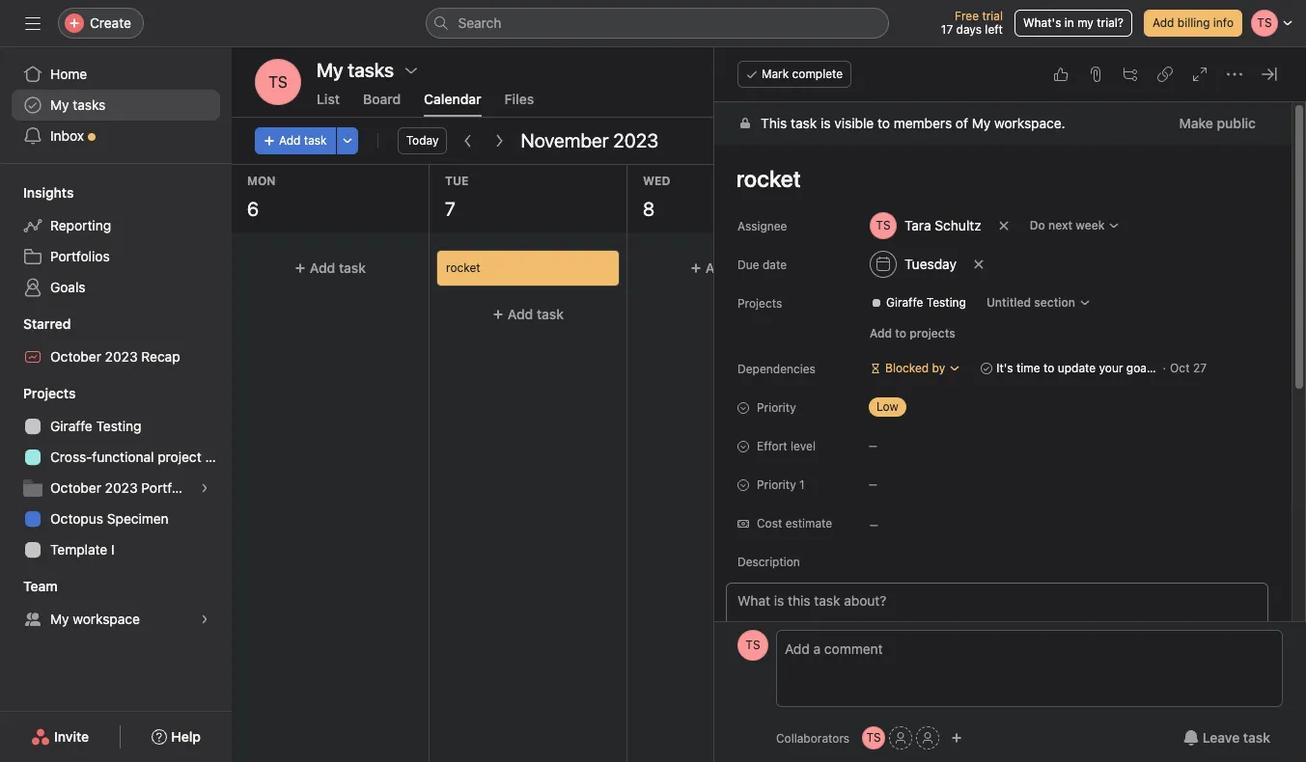Task type: vqa. For each thing, say whether or not it's contained in the screenshot.
the leftmost to
yes



Task type: describe. For each thing, give the bounding box(es) containing it.
collaborators
[[777, 732, 850, 746]]

1
[[800, 478, 805, 493]]

plan
[[205, 449, 232, 466]]

leave task button
[[1171, 721, 1284, 756]]

projects inside main content
[[738, 297, 783, 311]]

specimen
[[107, 511, 169, 527]]

Cost estimate text field
[[862, 506, 1093, 541]]

what's in my trial? button
[[1015, 10, 1133, 37]]

october for october 2023 recap
[[50, 349, 101, 365]]

estimate
[[786, 517, 833, 531]]

insights
[[23, 184, 74, 201]]

clear due date image
[[973, 259, 985, 270]]

add to projects
[[870, 326, 956, 341]]

mon
[[247, 174, 276, 188]]

projects button
[[0, 384, 76, 404]]

it's
[[997, 361, 1014, 376]]

make public
[[1180, 115, 1257, 131]]

i
[[111, 542, 115, 558]]

board
[[363, 91, 401, 107]]

add billing info
[[1153, 15, 1234, 30]]

description
[[738, 555, 801, 570]]

mark complete button
[[738, 61, 852, 88]]

low
[[877, 400, 899, 414]]

tue
[[445, 174, 469, 188]]

8
[[643, 198, 655, 220]]

home
[[50, 66, 87, 82]]

november 2023
[[521, 129, 659, 152]]

mon 6
[[247, 174, 276, 220]]

search
[[458, 14, 502, 31]]

workspace.
[[995, 115, 1066, 131]]

left
[[985, 22, 1003, 37]]

do
[[1030, 218, 1046, 233]]

october 2023 portfolio
[[50, 480, 194, 496]]

cross-functional project plan
[[50, 449, 232, 466]]

days
[[957, 22, 982, 37]]

help
[[171, 729, 201, 746]]

members
[[894, 115, 952, 131]]

tasks
[[73, 97, 106, 113]]

blocked by button
[[862, 355, 970, 382]]

17
[[941, 22, 953, 37]]

make
[[1180, 115, 1214, 131]]

calendar link
[[424, 91, 482, 117]]

more actions image
[[342, 135, 353, 147]]

untitled section
[[987, 296, 1076, 310]]

home link
[[12, 59, 220, 90]]

2 vertical spatial to
[[1044, 361, 1055, 376]]

goals
[[50, 279, 86, 296]]

wed 8
[[643, 174, 671, 220]]

create button
[[58, 8, 144, 39]]

invite button
[[18, 720, 102, 755]]

template i link
[[12, 535, 220, 566]]

0 vertical spatial to
[[878, 115, 890, 131]]

— for priority 1
[[869, 479, 878, 491]]

mark complete
[[762, 67, 843, 81]]

see details, my workspace image
[[199, 614, 211, 626]]

visible
[[835, 115, 874, 131]]

cross-functional project plan link
[[12, 442, 232, 473]]

schultz
[[935, 217, 982, 234]]

insights element
[[0, 176, 232, 307]]

make public button
[[1167, 106, 1269, 141]]

attachments: add a file to this task, rocket image
[[1088, 67, 1104, 82]]

october 2023 recap link
[[12, 342, 220, 373]]

reporting
[[50, 217, 111, 234]]

giraffe inside main content
[[887, 296, 924, 310]]

portfolios link
[[12, 241, 220, 272]]

team
[[23, 579, 58, 595]]

1 vertical spatial giraffe testing link
[[12, 411, 220, 442]]

tuesday
[[905, 256, 957, 272]]

projects element
[[0, 377, 232, 570]]

blocked
[[886, 361, 929, 376]]

octopus specimen link
[[12, 504, 220, 535]]

priority for priority
[[757, 401, 796, 415]]

time
[[1017, 361, 1041, 376]]

2 vertical spatial ts button
[[863, 727, 886, 750]]

add subtask image
[[1123, 67, 1139, 82]]

add billing info button
[[1144, 10, 1243, 37]]

week
[[1076, 218, 1105, 233]]

mark
[[762, 67, 789, 81]]

— button
[[862, 433, 977, 460]]

wed
[[643, 174, 671, 188]]

my workspace link
[[12, 605, 220, 636]]

remove assignee image
[[998, 220, 1010, 232]]

task inside main content
[[791, 115, 817, 131]]

workspace
[[73, 611, 140, 628]]

billing
[[1178, 15, 1211, 30]]

— button
[[862, 471, 977, 498]]

hide sidebar image
[[25, 15, 41, 31]]

november
[[521, 129, 609, 152]]

untitled
[[987, 296, 1032, 310]]

oct
[[1171, 361, 1190, 376]]

0 likes. click to like this task image
[[1054, 67, 1069, 82]]

create
[[90, 14, 131, 31]]

trial?
[[1097, 15, 1124, 30]]

2023 for october 2023 portfolio
[[105, 480, 138, 496]]

my tasks
[[50, 97, 106, 113]]

tara schultz button
[[862, 209, 991, 243]]



Task type: locate. For each thing, give the bounding box(es) containing it.
giraffe testing link up functional
[[12, 411, 220, 442]]

october for october 2023 portfolio
[[50, 480, 101, 496]]

1 vertical spatial testing
[[96, 418, 141, 435]]

1 vertical spatial my
[[972, 115, 991, 131]]

1 october from the top
[[50, 349, 101, 365]]

my
[[50, 97, 69, 113], [972, 115, 991, 131], [50, 611, 69, 628]]

see details, october 2023 portfolio image
[[199, 483, 211, 494]]

2023 down the cross-functional project plan link
[[105, 480, 138, 496]]

2023 up wed
[[614, 129, 659, 152]]

testing inside rocket dialog
[[927, 296, 967, 310]]

0 vertical spatial 2023
[[614, 129, 659, 152]]

giraffe testing inside rocket dialog
[[887, 296, 967, 310]]

1 vertical spatial to
[[896, 326, 907, 341]]

0 horizontal spatial ts
[[269, 73, 288, 91]]

add task button
[[255, 127, 336, 155], [240, 251, 421, 286], [636, 251, 817, 286], [833, 251, 1015, 286], [438, 297, 619, 332]]

—
[[869, 440, 878, 452], [869, 479, 878, 491]]

2 horizontal spatial ts
[[867, 731, 882, 746]]

tue 7
[[445, 174, 469, 220]]

giraffe testing link up the add to projects
[[863, 294, 974, 313]]

priority left 1
[[757, 478, 796, 493]]

2 vertical spatial 2023
[[105, 480, 138, 496]]

testing inside the projects element
[[96, 418, 141, 435]]

0 horizontal spatial giraffe testing
[[50, 418, 141, 435]]

next
[[1049, 218, 1073, 233]]

giraffe testing up cross-
[[50, 418, 141, 435]]

october up the octopus
[[50, 480, 101, 496]]

my inside global element
[[50, 97, 69, 113]]

1 vertical spatial ts
[[746, 638, 761, 653]]

recap
[[141, 349, 180, 365]]

starred button
[[0, 315, 71, 334]]

2023 for october 2023 recap
[[105, 349, 138, 365]]

template
[[50, 542, 107, 558]]

rocket
[[446, 261, 481, 275]]

project
[[158, 449, 202, 466]]

close details image
[[1262, 67, 1278, 82]]

testing up projects
[[927, 296, 967, 310]]

low button
[[862, 394, 977, 421]]

info
[[1214, 15, 1234, 30]]

2 vertical spatial ts
[[867, 731, 882, 746]]

— inside dropdown button
[[869, 440, 878, 452]]

1 horizontal spatial to
[[896, 326, 907, 341]]

search list box
[[425, 8, 889, 39]]

— inside popup button
[[869, 479, 878, 491]]

2023 inside starred element
[[105, 349, 138, 365]]

my workspace
[[50, 611, 140, 628]]

list
[[317, 91, 340, 107]]

main content
[[715, 102, 1292, 763]]

leave task
[[1203, 730, 1271, 747]]

main content containing this task is visible to members of my workspace.
[[715, 102, 1292, 763]]

10
[[1039, 198, 1059, 220]]

assignee
[[738, 219, 788, 234]]

0 vertical spatial projects
[[738, 297, 783, 311]]

add to projects button
[[862, 321, 965, 348]]

dependencies
[[738, 362, 816, 377]]

what's
[[1024, 15, 1062, 30]]

october inside the projects element
[[50, 480, 101, 496]]

— down — dropdown button
[[869, 479, 878, 491]]

— for effort level
[[869, 440, 878, 452]]

testing up functional
[[96, 418, 141, 435]]

to left projects
[[896, 326, 907, 341]]

to inside button
[[896, 326, 907, 341]]

cost estimate
[[757, 517, 833, 531]]

0 vertical spatial ts button
[[255, 59, 301, 105]]

giraffe up the add to projects
[[887, 296, 924, 310]]

this task is visible to members of my workspace.
[[761, 115, 1066, 131]]

board link
[[363, 91, 401, 117]]

6
[[247, 198, 259, 220]]

2 — from the top
[[869, 479, 878, 491]]

1 horizontal spatial ts button
[[738, 631, 769, 662]]

public
[[1217, 115, 1257, 131]]

1 horizontal spatial testing
[[927, 296, 967, 310]]

teams element
[[0, 570, 232, 639]]

1 horizontal spatial giraffe testing link
[[863, 294, 974, 313]]

files link
[[505, 91, 534, 117]]

2023
[[614, 129, 659, 152], [105, 349, 138, 365], [105, 480, 138, 496]]

complete
[[793, 67, 843, 81]]

ts button down description
[[738, 631, 769, 662]]

ts button
[[255, 59, 301, 105], [738, 631, 769, 662], [863, 727, 886, 750]]

1 vertical spatial —
[[869, 479, 878, 491]]

tara
[[905, 217, 932, 234]]

Task Name text field
[[724, 156, 1269, 201]]

0 horizontal spatial projects
[[23, 385, 76, 402]]

2 horizontal spatial ts button
[[863, 727, 886, 750]]

0 horizontal spatial giraffe
[[50, 418, 92, 435]]

projects down due date
[[738, 297, 783, 311]]

today
[[406, 133, 439, 148]]

starred
[[23, 316, 71, 332]]

october 2023 recap
[[50, 349, 180, 365]]

show options image
[[404, 63, 419, 78]]

0 vertical spatial testing
[[927, 296, 967, 310]]

0 vertical spatial my
[[50, 97, 69, 113]]

files
[[505, 91, 534, 107]]

next week image
[[492, 133, 507, 149]]

2 horizontal spatial to
[[1044, 361, 1055, 376]]

projects up cross-
[[23, 385, 76, 402]]

0 vertical spatial giraffe testing link
[[863, 294, 974, 313]]

trial
[[983, 9, 1003, 23]]

0 horizontal spatial testing
[[96, 418, 141, 435]]

is
[[821, 115, 831, 131]]

2023 inside the projects element
[[105, 480, 138, 496]]

main content inside rocket dialog
[[715, 102, 1292, 763]]

goals link
[[12, 272, 220, 303]]

1 vertical spatial projects
[[23, 385, 76, 402]]

due
[[738, 258, 760, 272]]

octopus specimen
[[50, 511, 169, 527]]

my
[[1078, 15, 1094, 30]]

rocket dialog
[[715, 47, 1307, 763]]

ts right "collaborators"
[[867, 731, 882, 746]]

2023 for november 2023
[[614, 129, 659, 152]]

1 horizontal spatial ts
[[746, 638, 761, 653]]

giraffe testing up projects
[[887, 296, 967, 310]]

task
[[791, 115, 817, 131], [304, 133, 327, 148], [339, 260, 366, 276], [735, 260, 762, 276], [933, 260, 960, 276], [537, 306, 564, 323], [1244, 730, 1271, 747]]

of
[[956, 115, 969, 131]]

to right visible
[[878, 115, 890, 131]]

ts for bottom ts button
[[867, 731, 882, 746]]

list link
[[317, 91, 340, 117]]

1 priority from the top
[[757, 401, 796, 415]]

ts for the leftmost ts button
[[269, 73, 288, 91]]

giraffe testing inside the projects element
[[50, 418, 141, 435]]

section
[[1035, 296, 1076, 310]]

effort
[[757, 439, 788, 454]]

priority for priority 1
[[757, 478, 796, 493]]

0 horizontal spatial to
[[878, 115, 890, 131]]

0 horizontal spatial giraffe testing link
[[12, 411, 220, 442]]

tuesday button
[[862, 247, 966, 282]]

0 vertical spatial ts
[[269, 73, 288, 91]]

my for my workspace
[[50, 611, 69, 628]]

full screen image
[[1193, 67, 1208, 82]]

ts down description
[[746, 638, 761, 653]]

1 horizontal spatial giraffe
[[887, 296, 924, 310]]

1 vertical spatial october
[[50, 480, 101, 496]]

copy task link image
[[1158, 67, 1173, 82]]

my left tasks
[[50, 97, 69, 113]]

search button
[[425, 8, 889, 39]]

0 vertical spatial priority
[[757, 401, 796, 415]]

add inside main content
[[870, 326, 892, 341]]

starred element
[[0, 307, 232, 377]]

inbox
[[50, 127, 84, 144]]

template i
[[50, 542, 115, 558]]

ts button right "collaborators"
[[863, 727, 886, 750]]

task inside button
[[1244, 730, 1271, 747]]

this
[[761, 115, 787, 131]]

0 vertical spatial october
[[50, 349, 101, 365]]

untitled section button
[[978, 290, 1100, 317]]

octopus
[[50, 511, 103, 527]]

1 — from the top
[[869, 440, 878, 452]]

my down team
[[50, 611, 69, 628]]

my inside teams element
[[50, 611, 69, 628]]

1 vertical spatial giraffe
[[50, 418, 92, 435]]

global element
[[0, 47, 232, 163]]

in
[[1065, 15, 1075, 30]]

leave
[[1203, 730, 1240, 747]]

it's time to update your goal(s) oct 27
[[997, 361, 1207, 376]]

date
[[763, 258, 787, 272]]

— down 'low'
[[869, 440, 878, 452]]

what's in my trial?
[[1024, 15, 1124, 30]]

1 horizontal spatial giraffe testing
[[887, 296, 967, 310]]

more actions for this task image
[[1228, 67, 1243, 82]]

1 vertical spatial giraffe testing
[[50, 418, 141, 435]]

functional
[[92, 449, 154, 466]]

giraffe
[[887, 296, 924, 310], [50, 418, 92, 435]]

2 october from the top
[[50, 480, 101, 496]]

1 vertical spatial 2023
[[105, 349, 138, 365]]

today button
[[398, 127, 448, 155]]

2 vertical spatial my
[[50, 611, 69, 628]]

ts for the middle ts button
[[746, 638, 761, 653]]

giraffe inside the projects element
[[50, 418, 92, 435]]

to
[[878, 115, 890, 131], [896, 326, 907, 341], [1044, 361, 1055, 376]]

0 vertical spatial giraffe testing
[[887, 296, 967, 310]]

october down the starred
[[50, 349, 101, 365]]

october 2023 portfolio link
[[12, 473, 220, 504]]

add task
[[279, 133, 327, 148], [310, 260, 366, 276], [706, 260, 762, 276], [904, 260, 960, 276], [508, 306, 564, 323]]

giraffe testing link inside main content
[[863, 294, 974, 313]]

projects inside dropdown button
[[23, 385, 76, 402]]

cost
[[757, 517, 783, 531]]

2023 left recap
[[105, 349, 138, 365]]

priority down the dependencies
[[757, 401, 796, 415]]

2 priority from the top
[[757, 478, 796, 493]]

to right time
[[1044, 361, 1055, 376]]

your
[[1100, 361, 1124, 376]]

free trial 17 days left
[[941, 9, 1003, 37]]

1 horizontal spatial projects
[[738, 297, 783, 311]]

add or remove collaborators image
[[951, 733, 963, 745]]

0 vertical spatial —
[[869, 440, 878, 452]]

by
[[933, 361, 946, 376]]

my for my tasks
[[50, 97, 69, 113]]

do next week button
[[1022, 212, 1129, 240]]

goal(s)
[[1127, 361, 1165, 376]]

ts button left list at the top of page
[[255, 59, 301, 105]]

my inside rocket dialog
[[972, 115, 991, 131]]

0 horizontal spatial ts button
[[255, 59, 301, 105]]

do next week
[[1030, 218, 1105, 233]]

giraffe up cross-
[[50, 418, 92, 435]]

1 vertical spatial ts button
[[738, 631, 769, 662]]

previous week image
[[461, 133, 477, 149]]

effort level
[[757, 439, 816, 454]]

0 vertical spatial giraffe
[[887, 296, 924, 310]]

cross-
[[50, 449, 92, 466]]

my right of
[[972, 115, 991, 131]]

1 vertical spatial priority
[[757, 478, 796, 493]]

update
[[1058, 361, 1096, 376]]

ts left list at the top of page
[[269, 73, 288, 91]]

october inside starred element
[[50, 349, 101, 365]]



